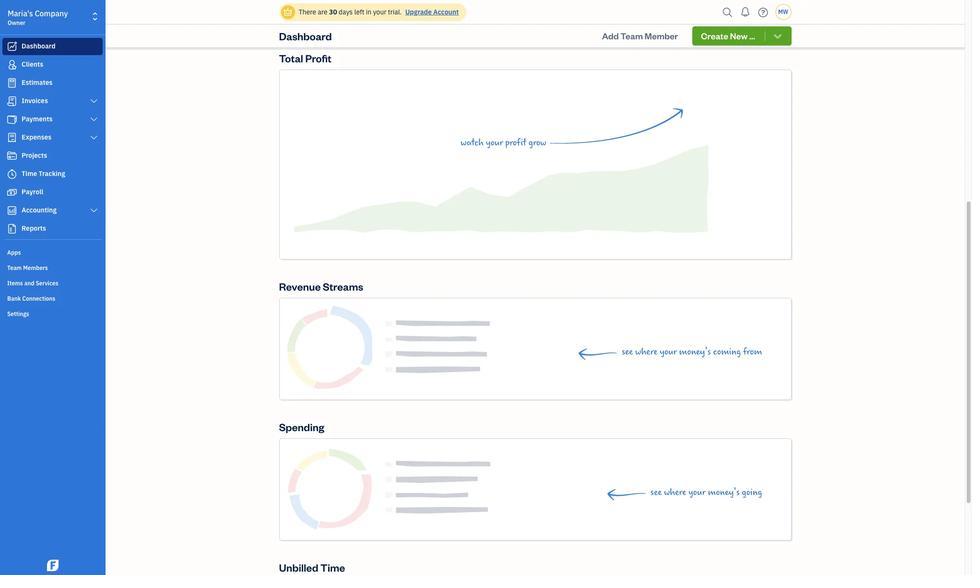 Task type: vqa. For each thing, say whether or not it's contained in the screenshot.
"pwau owner"
no



Task type: describe. For each thing, give the bounding box(es) containing it.
create
[[702, 30, 729, 41]]

maria's
[[8, 9, 33, 18]]

left
[[355, 8, 365, 16]]

trial.
[[388, 8, 402, 16]]

member
[[645, 30, 679, 41]]

team inside the main element
[[7, 265, 22, 272]]

payroll link
[[2, 184, 103, 201]]

invoices
[[22, 97, 48, 105]]

apps link
[[2, 245, 103, 260]]

expenses link
[[2, 129, 103, 146]]

items and services
[[7, 280, 58, 287]]

accounting
[[22, 206, 57, 215]]

invoices link
[[2, 93, 103, 110]]

are
[[318, 8, 328, 16]]

dashboard link
[[2, 38, 103, 55]]

there are 30 days left in your trial. upgrade account
[[299, 8, 459, 16]]

30
[[329, 8, 337, 16]]

revenue streams
[[279, 280, 364, 294]]

accounting link
[[2, 202, 103, 219]]

go to help image
[[756, 5, 771, 19]]

time tracking link
[[2, 166, 103, 183]]

client image
[[6, 60, 18, 70]]

grow
[[529, 137, 547, 148]]

upgrade
[[406, 8, 432, 16]]

chevron large down image for expenses
[[90, 134, 98, 142]]

settings link
[[2, 307, 103, 321]]

estimates link
[[2, 74, 103, 92]]

see where your money's coming from
[[622, 347, 763, 358]]

main element
[[0, 0, 130, 576]]

apps
[[7, 249, 21, 256]]

projects
[[22, 151, 47, 160]]

team members
[[7, 265, 48, 272]]

freshbooks image
[[45, 560, 60, 572]]

unbilled
[[279, 562, 319, 575]]

money's for going
[[708, 488, 740, 499]]

unbilled time
[[279, 562, 345, 575]]

search image
[[720, 5, 736, 19]]

add team member button
[[594, 26, 687, 46]]

add
[[602, 30, 619, 41]]

going
[[742, 488, 763, 499]]

bank
[[7, 295, 21, 302]]

dashboard image
[[6, 42, 18, 51]]

coming
[[714, 347, 742, 358]]

days
[[339, 8, 353, 16]]

streams
[[323, 280, 364, 294]]

settings
[[7, 311, 29, 318]]

chevron large down image for accounting
[[90, 207, 98, 215]]

invoice image
[[6, 97, 18, 106]]

timer image
[[6, 169, 18, 179]]

payments link
[[2, 111, 103, 128]]

expense image
[[6, 133, 18, 143]]

members
[[23, 265, 48, 272]]

payment image
[[6, 115, 18, 124]]

chevron large down image for invoices
[[90, 97, 98, 105]]

tracking
[[39, 169, 65, 178]]

items
[[7, 280, 23, 287]]

clients
[[22, 60, 43, 69]]

where for see where your money's going
[[664, 488, 687, 499]]



Task type: locate. For each thing, give the bounding box(es) containing it.
money image
[[6, 188, 18, 197]]

chevron large down image for payments
[[90, 116, 98, 123]]

money's
[[680, 347, 712, 358], [708, 488, 740, 499]]

project image
[[6, 151, 18, 161]]

notifications image
[[738, 2, 754, 22]]

dashboard inside the main element
[[22, 42, 56, 50]]

team right add
[[621, 30, 643, 41]]

chevron large down image inside expenses link
[[90, 134, 98, 142]]

there
[[299, 8, 316, 16]]

3 chevron large down image from the top
[[90, 134, 98, 142]]

estimate image
[[6, 78, 18, 88]]

chevron large down image up reports link
[[90, 207, 98, 215]]

where for see where your money's coming from
[[636, 347, 658, 358]]

profit
[[506, 137, 527, 148]]

team
[[621, 30, 643, 41], [7, 265, 22, 272]]

time right unbilled
[[321, 562, 345, 575]]

see for see where your money's going
[[651, 488, 662, 499]]

watch
[[461, 137, 484, 148]]

bank connections
[[7, 295, 55, 302]]

time tracking
[[22, 169, 65, 178]]

0 vertical spatial time
[[22, 169, 37, 178]]

money's for coming
[[680, 347, 712, 358]]

items and services link
[[2, 276, 103, 290]]

team inside button
[[621, 30, 643, 41]]

add team member
[[602, 30, 679, 41]]

clients link
[[2, 56, 103, 73]]

0 horizontal spatial dashboard
[[22, 42, 56, 50]]

total
[[279, 51, 303, 65]]

reports
[[22, 224, 46, 233]]

payments
[[22, 115, 53, 123]]

1 horizontal spatial time
[[321, 562, 345, 575]]

dashboard up "total profit"
[[279, 29, 332, 43]]

chevron large down image up projects link
[[90, 134, 98, 142]]

mw
[[779, 8, 789, 15]]

bank connections link
[[2, 291, 103, 306]]

account
[[434, 8, 459, 16]]

chevron large down image up expenses link
[[90, 116, 98, 123]]

1 horizontal spatial dashboard
[[279, 29, 332, 43]]

0 vertical spatial where
[[636, 347, 658, 358]]

expenses
[[22, 133, 51, 142]]

dashboard up clients
[[22, 42, 56, 50]]

time right timer icon
[[22, 169, 37, 178]]

1 chevron large down image from the top
[[90, 97, 98, 105]]

4 chevron large down image from the top
[[90, 207, 98, 215]]

0 horizontal spatial team
[[7, 265, 22, 272]]

new
[[731, 30, 748, 41]]

profit
[[305, 51, 332, 65]]

your
[[373, 8, 387, 16], [486, 137, 503, 148], [660, 347, 677, 358], [689, 488, 706, 499]]

1 vertical spatial see
[[651, 488, 662, 499]]

from
[[744, 347, 763, 358]]

reports link
[[2, 220, 103, 238]]

0 vertical spatial see
[[622, 347, 634, 358]]

connections
[[22, 295, 55, 302]]

upgrade account link
[[404, 8, 459, 16]]

dashboard
[[279, 29, 332, 43], [22, 42, 56, 50]]

see where your money's going
[[651, 488, 763, 499]]

crown image
[[283, 7, 293, 17]]

where
[[636, 347, 658, 358], [664, 488, 687, 499]]

team down apps
[[7, 265, 22, 272]]

mw button
[[776, 4, 792, 20]]

…
[[750, 30, 756, 41]]

time
[[22, 169, 37, 178], [321, 562, 345, 575]]

time inside time tracking "link"
[[22, 169, 37, 178]]

projects link
[[2, 147, 103, 165]]

create new …
[[702, 30, 756, 41]]

0 horizontal spatial see
[[622, 347, 634, 358]]

report image
[[6, 224, 18, 234]]

maria's company owner
[[8, 9, 68, 26]]

chart image
[[6, 206, 18, 216]]

0 vertical spatial money's
[[680, 347, 712, 358]]

chevron large down image
[[90, 97, 98, 105], [90, 116, 98, 123], [90, 134, 98, 142], [90, 207, 98, 215]]

see for see where your money's coming from
[[622, 347, 634, 358]]

revenue
[[279, 280, 321, 294]]

payroll
[[22, 188, 43, 196]]

create new … button
[[693, 26, 792, 46]]

services
[[36, 280, 58, 287]]

1 horizontal spatial where
[[664, 488, 687, 499]]

chevrondown image
[[773, 31, 784, 41]]

spending
[[279, 421, 325, 434]]

0 horizontal spatial time
[[22, 169, 37, 178]]

chevron large down image up payments link
[[90, 97, 98, 105]]

1 vertical spatial where
[[664, 488, 687, 499]]

1 horizontal spatial see
[[651, 488, 662, 499]]

estimates
[[22, 78, 53, 87]]

chevron large down image inside 'invoices' link
[[90, 97, 98, 105]]

team members link
[[2, 261, 103, 275]]

and
[[24, 280, 34, 287]]

money's left going
[[708, 488, 740, 499]]

total profit
[[279, 51, 332, 65]]

1 vertical spatial money's
[[708, 488, 740, 499]]

see
[[622, 347, 634, 358], [651, 488, 662, 499]]

0 vertical spatial team
[[621, 30, 643, 41]]

1 vertical spatial time
[[321, 562, 345, 575]]

1 vertical spatial team
[[7, 265, 22, 272]]

money's left coming
[[680, 347, 712, 358]]

1 horizontal spatial team
[[621, 30, 643, 41]]

owner
[[8, 19, 25, 26]]

0 horizontal spatial where
[[636, 347, 658, 358]]

in
[[366, 8, 372, 16]]

2 chevron large down image from the top
[[90, 116, 98, 123]]

company
[[35, 9, 68, 18]]

watch your profit grow
[[461, 137, 547, 148]]



